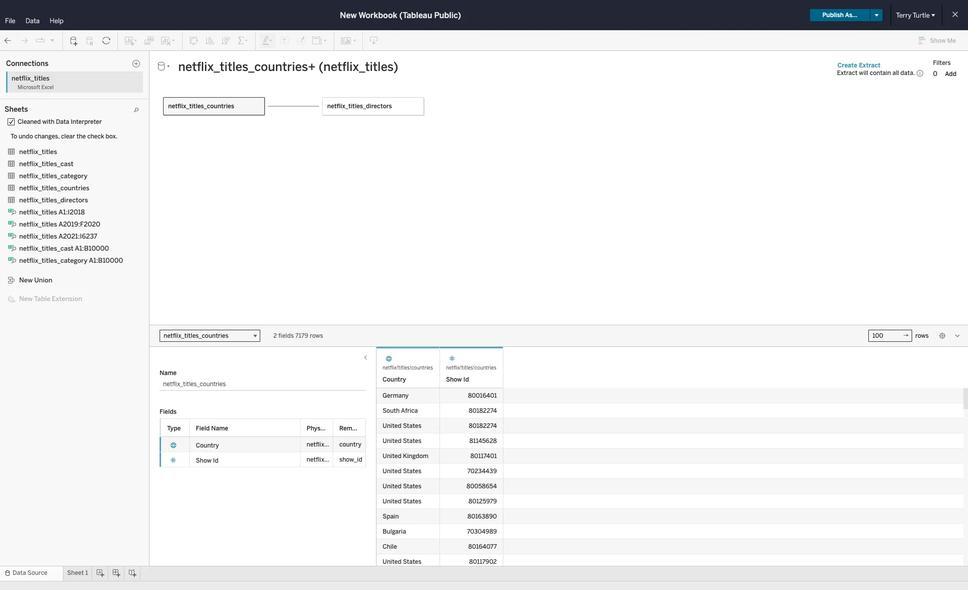 Task type: locate. For each thing, give the bounding box(es) containing it.
table inside grid
[[332, 425, 347, 432]]

analytics
[[46, 54, 75, 61]]

states for 80125979
[[403, 498, 421, 505]]

0 horizontal spatial table
[[34, 295, 50, 303]]

show down the cleaned
[[30, 138, 46, 146]]

row containing chile
[[377, 539, 964, 554]]

1 horizontal spatial extract
[[859, 62, 881, 69]]

director
[[30, 176, 53, 183]]

(count) down box.
[[95, 150, 117, 157]]

clear sheet image
[[160, 35, 176, 46]]

80182274 up 81145628
[[469, 422, 497, 429]]

row group for united states
[[377, 539, 964, 590]]

7 united from the top
[[383, 558, 402, 565]]

show
[[930, 37, 946, 44], [30, 138, 46, 146], [30, 186, 46, 193], [446, 376, 462, 383], [196, 457, 212, 464]]

1 horizontal spatial show id
[[196, 457, 218, 464]]

germany
[[383, 392, 409, 399]]

measure up latitude at top left
[[26, 213, 50, 220]]

netflix_titles microsoft excel
[[12, 75, 54, 91]]

4 united states from the top
[[383, 483, 421, 490]]

refresh data source image
[[101, 35, 111, 46]]

1 measure from the top
[[26, 213, 50, 220]]

netflix_titles_category for netflix_titles_category a1:b10000
[[19, 257, 87, 264]]

table down union
[[34, 295, 50, 303]]

table up country
[[332, 425, 347, 432]]

sort descending image
[[221, 35, 231, 46]]

6 united from the top
[[383, 498, 402, 505]]

0 horizontal spatial 1
[[85, 569, 88, 576]]

1 horizontal spatial netflix!titles!countries
[[446, 365, 496, 371]]

netflix_titles_countries inside netflix_titles_countries popup button
[[164, 332, 229, 339]]

a1:b10000
[[75, 245, 109, 252], [89, 257, 123, 264]]

netflix!titles!countries up 80016401
[[446, 365, 496, 371]]

netflix_titles_cast
[[19, 160, 73, 168], [19, 245, 73, 252]]

with
[[42, 118, 54, 125]]

0 vertical spatial new
[[340, 10, 357, 20]]

physical table
[[307, 425, 347, 432]]

show right netflix!titles!countries country
[[446, 376, 462, 383]]

netflix_titles_category up show id (netflix!titles!directors)
[[19, 172, 87, 180]]

2 horizontal spatial country
[[383, 376, 406, 383]]

5 united states from the top
[[383, 498, 421, 505]]

sheet
[[200, 90, 228, 104], [67, 569, 84, 576]]

0 vertical spatial show id
[[30, 138, 53, 146]]

1 netflix!titles!countries from the left
[[383, 365, 433, 371]]

1 vertical spatial country
[[383, 376, 406, 383]]

3 united states from the top
[[383, 467, 421, 475]]

netflix_titles inside netflix_titles microsoft excel
[[12, 75, 50, 82]]

netflix_titles_cast for netflix_titles_cast a1:b10000
[[19, 245, 73, 252]]

pause auto updates image
[[85, 35, 95, 46]]

united states for 70234439
[[383, 467, 421, 475]]

1 vertical spatial sheet
[[67, 569, 84, 576]]

0 vertical spatial (generated)
[[51, 225, 84, 232]]

name down south
[[379, 425, 396, 432]]

netflix_titles a2019:f2020
[[19, 221, 100, 228]]

united for 80182274
[[383, 422, 402, 429]]

netflix_titles for netflix_titles a2019:f2020
[[19, 221, 57, 228]]

0 horizontal spatial show id
[[30, 138, 53, 146]]

(netflix_titles)
[[83, 68, 123, 76]]

new up show/hide cards icon
[[340, 10, 357, 20]]

new
[[340, 10, 357, 20], [19, 276, 33, 284], [19, 295, 33, 303]]

1 vertical spatial (generated)
[[55, 235, 88, 242]]

2 united from the top
[[383, 437, 402, 444]]

2 vertical spatial new
[[19, 295, 33, 303]]

0 horizontal spatial extract
[[837, 69, 858, 77]]

longitude
[[26, 235, 54, 242]]

1 vertical spatial (count)
[[94, 198, 116, 205]]

netflix_titles down "changes," at the left top of the page
[[19, 148, 57, 156]]

1 horizontal spatial sheet
[[200, 90, 228, 104]]

(tableau
[[399, 10, 432, 20]]

states for 80182274
[[403, 422, 421, 429]]

show inside "row group"
[[196, 457, 212, 464]]

0 vertical spatial netflix_titles_cast
[[19, 160, 73, 168]]

the
[[77, 133, 86, 140]]

0 vertical spatial a1:b10000
[[75, 245, 109, 252]]

turtle
[[913, 11, 930, 19]]

extension
[[52, 295, 82, 303]]

netflix_titles_countries+
[[13, 68, 81, 76]]

publish
[[823, 12, 844, 19]]

sheet 1 down rows
[[200, 90, 236, 104]]

united for 80117401
[[383, 452, 402, 459]]

1 vertical spatial extract
[[837, 69, 858, 77]]

a1:i2018
[[59, 208, 85, 216]]

80163890
[[468, 513, 497, 520]]

3 united from the top
[[383, 452, 402, 459]]

swap rows and columns image
[[189, 35, 199, 46]]

country down with
[[30, 128, 53, 135]]

0 vertical spatial country
[[30, 128, 53, 135]]

netflix_titles up latitude at top left
[[19, 208, 57, 216]]

1 horizontal spatial table
[[332, 425, 347, 432]]

type
[[167, 425, 181, 432]]

sort ascending image
[[205, 35, 215, 46]]

0 horizontal spatial name
[[160, 369, 177, 376]]

1 down columns
[[230, 90, 236, 104]]

columns
[[208, 54, 234, 61]]

row group
[[377, 388, 964, 539], [160, 437, 366, 467], [377, 539, 964, 590]]

4 united from the top
[[383, 467, 402, 475]]

0 vertical spatial 1
[[230, 90, 236, 104]]

new for new workbook (tableau public)
[[340, 10, 357, 20]]

80125979
[[469, 498, 497, 505]]

2 netflix_titles_cast from the top
[[19, 245, 73, 252]]

id up 80016401
[[463, 376, 469, 383]]

1 horizontal spatial rows
[[915, 332, 929, 339]]

row group containing country
[[160, 437, 366, 467]]

3 states from the top
[[403, 467, 421, 475]]

show left me
[[930, 37, 946, 44]]

totals image
[[237, 35, 249, 46]]

pages
[[116, 54, 133, 61]]

duplicate image
[[144, 35, 154, 46]]

extract inside create extract link
[[859, 62, 881, 69]]

id
[[47, 138, 53, 146], [47, 186, 53, 193], [463, 376, 469, 383], [213, 457, 218, 464]]

fit image
[[312, 35, 328, 46]]

contain
[[870, 69, 891, 77]]

2 united states from the top
[[383, 437, 421, 444]]

(generated) up netflix_titles a2021:i6237
[[51, 225, 84, 232]]

new left union
[[19, 276, 33, 284]]

country up germany
[[383, 376, 406, 383]]

united for 80058654
[[383, 483, 402, 490]]

changes,
[[34, 133, 60, 140]]

name up fields
[[160, 369, 177, 376]]

1 netflix_titles_cast from the top
[[19, 160, 73, 168]]

box.
[[106, 133, 117, 140]]

country inside netflix!titles!countries country
[[383, 376, 406, 383]]

1 vertical spatial 80182274
[[469, 422, 497, 429]]

longitude (generated)
[[26, 235, 88, 242]]

0 vertical spatial netflix_titles_category
[[19, 172, 87, 180]]

row containing south africa
[[377, 403, 964, 418]]

5 states from the top
[[403, 498, 421, 505]]

sheet right source
[[67, 569, 84, 576]]

1 vertical spatial table
[[332, 425, 347, 432]]

highlight image
[[262, 35, 273, 46]]

country down "field name"
[[196, 442, 219, 449]]

a2019:f2020
[[59, 221, 100, 228]]

new data source image
[[69, 35, 79, 46]]

netflix_titles_cast down longitude
[[19, 245, 73, 252]]

(count) down (netflix!titles!directors)
[[94, 198, 116, 205]]

(generated) for longitude (generated)
[[55, 235, 88, 242]]

undo image
[[3, 35, 13, 46]]

0 vertical spatial measure
[[26, 213, 50, 220]]

netflix!titles!countries
[[383, 365, 433, 371], [446, 365, 496, 371]]

show inside button
[[930, 37, 946, 44]]

id inside netflix!titles!countries show id
[[463, 376, 469, 383]]

netflix_titles_directors
[[327, 103, 392, 110], [26, 165, 90, 172], [19, 196, 88, 204], [30, 198, 93, 205]]

80182274 down 80016401
[[469, 407, 497, 414]]

1 horizontal spatial country
[[196, 442, 219, 449]]

0 vertical spatial table
[[34, 295, 50, 303]]

Search text field
[[3, 87, 68, 99]]

extract down 'create'
[[837, 69, 858, 77]]

data source
[[13, 569, 47, 576]]

80016401
[[468, 392, 497, 399]]

cleaned
[[18, 118, 41, 125]]

0
[[933, 70, 938, 77]]

rows
[[310, 332, 323, 339], [915, 332, 929, 339]]

netflix_titles down latitude at top left
[[19, 233, 57, 240]]

netflix_titles a2021:i6237
[[19, 233, 97, 240]]

None text field
[[174, 59, 828, 75], [869, 330, 912, 342], [174, 59, 828, 75], [869, 330, 912, 342]]

1 right source
[[85, 569, 88, 576]]

2 netflix!titles!countries from the left
[[446, 365, 496, 371]]

field name
[[196, 425, 228, 432]]

0 horizontal spatial netflix!titles!countries
[[383, 365, 433, 371]]

united states for 80117902
[[383, 558, 421, 565]]

sheet 1 right source
[[67, 569, 88, 576]]

0 horizontal spatial country
[[30, 128, 53, 135]]

1 vertical spatial netflix_titles_cast
[[19, 245, 73, 252]]

0 horizontal spatial sheet
[[67, 569, 84, 576]]

netflix_titles_countries+ (netflix_titles)
[[13, 68, 123, 76]]

country
[[30, 128, 53, 135], [383, 376, 406, 383], [196, 442, 219, 449]]

row group containing chile
[[377, 539, 964, 590]]

sheet down rows
[[200, 90, 228, 104]]

a2021:i6237
[[59, 233, 97, 240]]

netflix_titles_category down measure values on the top left of page
[[19, 257, 87, 264]]

0 vertical spatial 80182274
[[469, 407, 497, 414]]

measure for measure values
[[26, 246, 50, 253]]

interpreter
[[71, 118, 102, 125]]

1 vertical spatial measure
[[26, 246, 50, 253]]

2 states from the top
[[403, 437, 421, 444]]

1 vertical spatial netflix_titles_category
[[19, 257, 87, 264]]

(generated)
[[51, 225, 84, 232], [55, 235, 88, 242]]

connections
[[6, 59, 48, 68]]

workbook
[[359, 10, 397, 20]]

show id
[[30, 138, 53, 146], [196, 457, 218, 464]]

table
[[34, 295, 50, 303], [332, 425, 347, 432]]

1 vertical spatial show id
[[196, 457, 218, 464]]

latitude (generated)
[[26, 225, 84, 232]]

2 measure from the top
[[26, 246, 50, 253]]

to undo changes, clear the check box.
[[11, 133, 117, 140]]

show me
[[930, 37, 956, 44]]

grid
[[377, 347, 968, 590], [160, 418, 396, 558]]

show id down with
[[30, 138, 53, 146]]

0 vertical spatial extract
[[859, 62, 881, 69]]

field
[[196, 425, 210, 432], [363, 425, 377, 432]]

(generated) up netflix_titles_cast a1:b10000 on the top of page
[[55, 235, 88, 242]]

terry turtle
[[896, 11, 930, 19]]

1 vertical spatial a1:b10000
[[89, 257, 123, 264]]

united for 80117902
[[383, 558, 402, 565]]

4 states from the top
[[403, 483, 421, 490]]

field right type
[[196, 425, 210, 432]]

name right type
[[211, 425, 228, 432]]

2 netflix_titles_category from the top
[[19, 257, 87, 264]]

table for physical
[[332, 425, 347, 432]]

terry
[[896, 11, 912, 19]]

netflix_titles down measure names
[[19, 221, 57, 228]]

1 vertical spatial sheet 1
[[67, 569, 88, 576]]

1 horizontal spatial field
[[363, 425, 377, 432]]

70304989
[[467, 528, 497, 535]]

union
[[34, 276, 52, 284]]

0 horizontal spatial field
[[196, 425, 210, 432]]

show/hide cards image
[[340, 35, 356, 46]]

sheet 1
[[200, 90, 236, 104], [67, 569, 88, 576]]

1 united states from the top
[[383, 422, 421, 429]]

netflix!titles!countries up germany
[[383, 365, 433, 371]]

2
[[273, 332, 277, 339]]

show inside netflix!titles!countries show id
[[446, 376, 462, 383]]

show down "field name"
[[196, 457, 212, 464]]

kingdom
[[403, 452, 428, 459]]

field right remote
[[363, 425, 377, 432]]

id down director on the top left of page
[[47, 186, 53, 193]]

netflix_titles_cast up director on the top left of page
[[19, 160, 73, 168]]

netflix_titles_cast for netflix_titles_cast
[[19, 160, 73, 168]]

row containing spain
[[377, 509, 964, 524]]

2 field from the left
[[363, 425, 377, 432]]

2 80182274 from the top
[[469, 422, 497, 429]]

replay animation image
[[49, 37, 55, 43]]

show id down "field name"
[[196, 457, 218, 464]]

1 80182274 from the top
[[469, 407, 497, 414]]

new down new union at left top
[[19, 295, 33, 303]]

1 united from the top
[[383, 422, 402, 429]]

measure down longitude
[[26, 246, 50, 253]]

1 states from the top
[[403, 422, 421, 429]]

row containing country
[[160, 437, 366, 452]]

1 netflix_titles_category from the top
[[19, 172, 87, 180]]

row
[[377, 388, 964, 403], [377, 403, 964, 418], [377, 418, 964, 433], [377, 433, 964, 448], [160, 437, 366, 452], [377, 448, 964, 463], [160, 452, 366, 467], [377, 463, 964, 479], [377, 479, 964, 494], [377, 494, 964, 509], [377, 509, 964, 524], [377, 524, 964, 539], [377, 539, 964, 554], [377, 554, 964, 569]]

extract up will
[[859, 62, 881, 69]]

0 vertical spatial sheet 1
[[200, 90, 236, 104]]

0 horizontal spatial rows
[[310, 332, 323, 339]]

6 united states from the top
[[383, 558, 421, 565]]

netflix!titles!countries for show id
[[446, 365, 496, 371]]

netflix_titles up the microsoft
[[12, 75, 50, 82]]

add
[[945, 70, 957, 77]]

states for 80058654
[[403, 483, 421, 490]]

6 states from the top
[[403, 558, 421, 565]]

0 vertical spatial (count)
[[95, 150, 117, 157]]

1 vertical spatial new
[[19, 276, 33, 284]]

(netflix!titles!directors)
[[54, 186, 124, 193]]

new for new union
[[19, 276, 33, 284]]

5 united from the top
[[383, 483, 402, 490]]



Task type: describe. For each thing, give the bounding box(es) containing it.
filters
[[933, 59, 951, 66]]

united states for 80125979
[[383, 498, 421, 505]]

1 field from the left
[[196, 425, 210, 432]]

create
[[838, 62, 858, 69]]

fields
[[160, 408, 177, 415]]

row containing germany
[[377, 388, 964, 403]]

1 horizontal spatial name
[[211, 425, 228, 432]]

tooltip
[[140, 176, 157, 183]]

microsoft
[[18, 85, 40, 91]]

chile
[[383, 543, 397, 550]]

Name text field
[[160, 378, 366, 390]]

2 fields 7179 rows
[[273, 332, 323, 339]]

2 rows from the left
[[915, 332, 929, 339]]

tables
[[9, 105, 29, 113]]

80117401
[[471, 452, 497, 459]]

70234439
[[467, 467, 497, 475]]

country
[[339, 441, 361, 448]]

redo image
[[19, 35, 29, 46]]

show me button
[[914, 33, 965, 48]]

0 vertical spatial sheet
[[200, 90, 228, 104]]

measure names
[[26, 213, 71, 220]]

netflix_titles for netflix_titles microsoft excel
[[12, 75, 50, 82]]

me
[[947, 37, 956, 44]]

united kingdom
[[383, 452, 428, 459]]

spain
[[383, 513, 399, 520]]

clear
[[61, 133, 75, 140]]

will
[[859, 69, 868, 77]]

data down undo image
[[6, 54, 21, 61]]

bulgaria
[[383, 528, 406, 535]]

netflix_titles_countries (count)
[[30, 150, 117, 157]]

1 rows from the left
[[310, 332, 323, 339]]

row containing united kingdom
[[377, 448, 964, 463]]

south
[[383, 407, 400, 414]]

netflix!titles!countries country
[[383, 365, 433, 383]]

show id inside row
[[196, 457, 218, 464]]

netflix_titles_countries button
[[160, 330, 260, 342]]

a1:b10000 for netflix_titles_cast a1:b10000
[[75, 245, 109, 252]]

new for new table extension
[[19, 295, 33, 303]]

united for 81145628
[[383, 437, 402, 444]]

data left source
[[13, 569, 26, 576]]

physical
[[307, 425, 331, 432]]

netflix_titles_directors (count)
[[30, 198, 116, 205]]

south africa
[[383, 407, 418, 414]]

source
[[27, 569, 47, 576]]

grid containing country
[[377, 347, 968, 590]]

excel
[[41, 85, 54, 91]]

show id (netflix!titles!directors)
[[30, 186, 124, 193]]

table for new
[[34, 295, 50, 303]]

data up replay animation image
[[26, 17, 40, 25]]

netflix_titles for netflix_titles
[[19, 148, 57, 156]]

check
[[87, 133, 104, 140]]

netflix_titles_category a1:b10000
[[19, 257, 123, 264]]

(count) for netflix_titles_directors (count)
[[94, 198, 116, 205]]

rows
[[208, 71, 224, 78]]

united states for 80058654
[[383, 483, 421, 490]]

row containing bulgaria
[[377, 524, 964, 539]]

united states for 81145628
[[383, 437, 421, 444]]

united states for 80182274
[[383, 422, 421, 429]]

format workbook image
[[296, 35, 306, 46]]

80182274 for south africa
[[469, 407, 497, 414]]

a1:b10000 for netflix_titles_category a1:b10000
[[89, 257, 123, 264]]

marks
[[116, 106, 133, 113]]

measure values
[[26, 246, 69, 253]]

show_id
[[339, 456, 362, 463]]

80117902
[[469, 558, 497, 565]]

collapse image
[[92, 55, 98, 61]]

2 vertical spatial country
[[196, 442, 219, 449]]

new workbook (tableau public)
[[340, 10, 461, 20]]

publish as...
[[823, 12, 857, 19]]

7179
[[295, 332, 308, 339]]

fields
[[278, 332, 294, 339]]

undo
[[19, 133, 33, 140]]

states for 81145628
[[403, 437, 421, 444]]

grid containing type
[[160, 418, 396, 558]]

help
[[50, 17, 64, 25]]

new table extension
[[19, 295, 82, 303]]

row containing show_id
[[160, 452, 366, 467]]

row group containing germany
[[377, 388, 964, 539]]

measure for measure names
[[26, 213, 50, 220]]

1 horizontal spatial 1
[[230, 90, 236, 104]]

remote
[[339, 425, 362, 432]]

(count) for netflix_titles_countries (count)
[[95, 150, 117, 157]]

replay animation image
[[35, 35, 45, 46]]

80182274 for united states
[[469, 422, 497, 429]]

2 horizontal spatial name
[[379, 425, 396, 432]]

united for 70234439
[[383, 467, 402, 475]]

row group for remote field name
[[160, 437, 366, 467]]

sheets
[[5, 105, 28, 114]]

new worksheet image
[[124, 35, 138, 46]]

show down director on the top left of page
[[30, 186, 46, 193]]

extract will contain all data.
[[837, 69, 915, 77]]

names
[[51, 213, 71, 220]]

states for 80117902
[[403, 558, 421, 565]]

netflix_titles_cast a1:b10000
[[19, 245, 109, 252]]

to
[[11, 133, 17, 140]]

size
[[143, 148, 154, 155]]

netflix_titles a1:i2018
[[19, 208, 85, 216]]

values
[[51, 246, 69, 253]]

netflix_titles for netflix_titles a1:i2018
[[19, 208, 57, 216]]

public)
[[434, 10, 461, 20]]

data right with
[[56, 118, 69, 125]]

0 horizontal spatial sheet 1
[[67, 569, 88, 576]]

africa
[[401, 407, 418, 414]]

80058654
[[467, 483, 497, 490]]

netflix_titles for netflix_titles a2021:i6237
[[19, 233, 57, 240]]

show labels image
[[279, 35, 289, 46]]

all
[[893, 69, 899, 77]]

cleaned with data interpreter
[[18, 118, 102, 125]]

as...
[[845, 12, 857, 19]]

1 horizontal spatial sheet 1
[[200, 90, 236, 104]]

81145628
[[469, 437, 497, 444]]

id down "field name"
[[213, 457, 218, 464]]

(generated) for latitude (generated)
[[51, 225, 84, 232]]

1 vertical spatial 1
[[85, 569, 88, 576]]

add button
[[941, 69, 961, 79]]

create extract link
[[837, 61, 881, 69]]

states for 70234439
[[403, 467, 421, 475]]

create extract
[[838, 62, 881, 69]]

id left clear
[[47, 138, 53, 146]]

80164077
[[468, 543, 497, 550]]

download image
[[369, 35, 379, 46]]

netflix!titles!countries show id
[[446, 365, 496, 383]]

remote field name
[[339, 425, 396, 432]]

netflix!titles!countries for country
[[383, 365, 433, 371]]

netflix_titles_category for netflix_titles_category
[[19, 172, 87, 180]]

latitude
[[26, 225, 49, 232]]

new union
[[19, 276, 52, 284]]

united for 80125979
[[383, 498, 402, 505]]

publish as... button
[[810, 9, 870, 21]]



Task type: vqa. For each thing, say whether or not it's contained in the screenshot.


